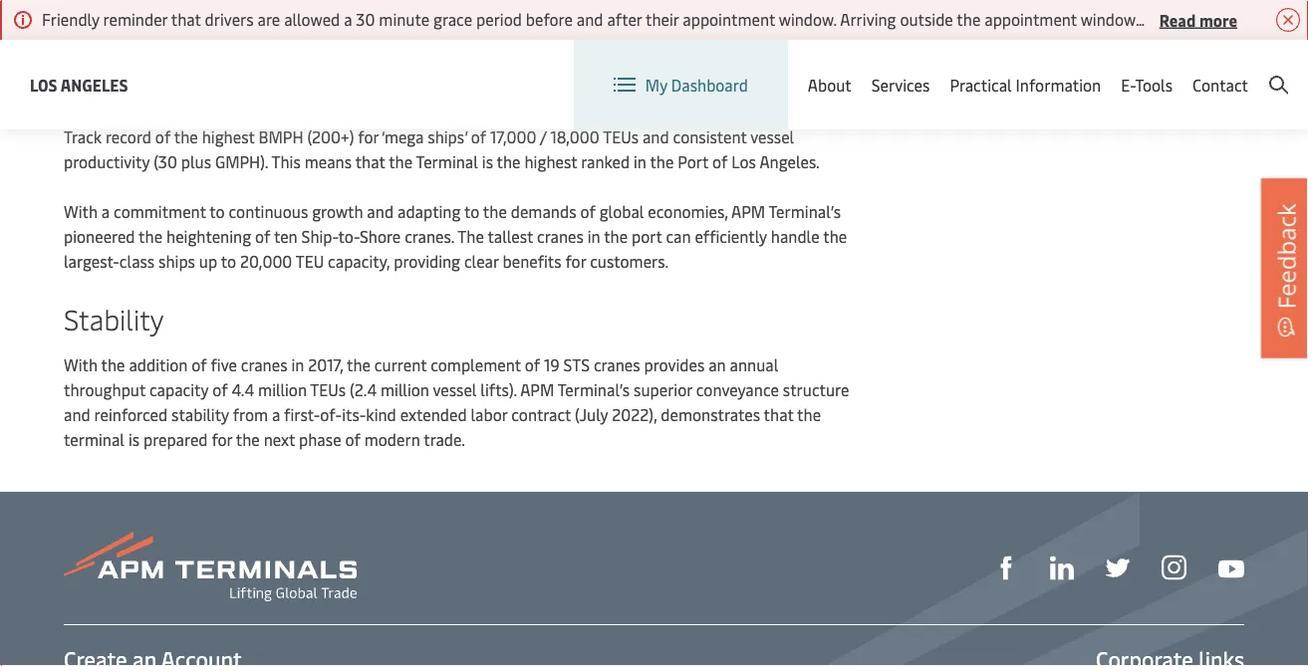 Task type: locate. For each thing, give the bounding box(es) containing it.
with inside with the addition of five cranes in 2017, the current complement of 19 sts cranes provides an annual throughput capacity of 4.4 million teus (2.4 million vessel lifts). apm terminal's superior conveyance structure and reinforced stability from a first-of-its-kind extended labor contract (july 2022), demonstrates that the terminal is prepared for the next phase of modern trade.
[[64, 354, 98, 376]]

apm up the contract
[[521, 379, 555, 401]]

of up (30
[[155, 126, 171, 148]]

ten
[[274, 226, 298, 247]]

0 horizontal spatial million
[[258, 379, 307, 401]]

1 vertical spatial a
[[272, 404, 280, 426]]

my dashboard button
[[614, 40, 748, 130]]

about inside the about 80% of import appointments are kept by trucking companies offering sustainable and reliable import delivery program.
[[162, 0, 206, 19]]

0 vertical spatial about
[[162, 0, 206, 19]]

of left global
[[581, 201, 596, 222]]

cranes inside with a commitment to continuous growth and adapting to the demands of global economies, apm terminal's pioneered the heightening of ten ship-to-shore cranes. the tallest cranes in the port can efficiently handle the largest-class ships up to 20,000 teu capacity, providing clear benefits for customers.
[[537, 226, 584, 247]]

gmph).
[[215, 151, 268, 172]]

apm up 'efficiently'
[[732, 201, 766, 222]]

global menu button
[[916, 39, 1071, 99]]

los down consistent at the top right
[[732, 151, 757, 172]]

0 horizontal spatial teus
[[310, 379, 346, 401]]

about for about
[[808, 74, 852, 95]]

million down current on the bottom left
[[381, 379, 430, 401]]

terminal
[[64, 429, 125, 451]]

cranes up 4.4
[[241, 354, 288, 376]]

that down 'mega
[[356, 151, 385, 172]]

0 vertical spatial for
[[358, 126, 379, 148]]

vessel up angeles.
[[751, 126, 795, 148]]

with a commitment to continuous growth and adapting to the demands of global economies, apm terminal's pioneered the heightening of ten ship-to-shore cranes. the tallest cranes in the port can efficiently handle the largest-class ships up to 20,000 teu capacity, providing clear benefits for customers.
[[64, 201, 848, 272]]

teus down 2017,
[[310, 379, 346, 401]]

throughput
[[64, 379, 146, 401]]

lifts).
[[481, 379, 517, 401]]

1 with from the top
[[64, 201, 98, 222]]

0 vertical spatial with
[[64, 201, 98, 222]]

0 vertical spatial is
[[482, 151, 493, 172]]

demands
[[511, 201, 577, 222]]

track
[[64, 126, 102, 148]]

0 horizontal spatial a
[[102, 201, 110, 222]]

0 horizontal spatial cranes
[[241, 354, 288, 376]]

of
[[245, 0, 261, 19], [155, 126, 171, 148], [471, 126, 486, 148], [713, 151, 728, 172], [581, 201, 596, 222], [255, 226, 270, 247], [192, 354, 207, 376], [525, 354, 540, 376], [212, 379, 228, 401], [345, 429, 361, 451]]

1 horizontal spatial a
[[272, 404, 280, 426]]

e-tools
[[1122, 74, 1173, 95]]

with the addition of five cranes in 2017, the current complement of 19 sts cranes provides an annual throughput capacity of 4.4 million teus (2.4 million vessel lifts). apm terminal's superior conveyance structure and reinforced stability from a first-of-its-kind extended labor contract (july 2022), demonstrates that the terminal is prepared for the next phase of modern trade.
[[64, 354, 850, 451]]

that
[[356, 151, 385, 172], [764, 404, 794, 426]]

and up terminal
[[64, 404, 90, 426]]

can
[[666, 226, 691, 247]]

0 vertical spatial vessel
[[751, 126, 795, 148]]

0 vertical spatial los
[[30, 74, 57, 95]]

18,000
[[551, 126, 600, 148]]

of inside the about 80% of import appointments are kept by trucking companies offering sustainable and reliable import delivery program.
[[245, 0, 261, 19]]

close alert image
[[1277, 8, 1301, 32]]

1 vertical spatial los
[[732, 151, 757, 172]]

with up pioneered
[[64, 201, 98, 222]]

ships'
[[428, 126, 467, 148]]

of right 80%
[[245, 0, 261, 19]]

1 vertical spatial with
[[64, 354, 98, 376]]

an
[[709, 354, 726, 376]]

terminal's up "handle"
[[769, 201, 841, 222]]

cranes
[[537, 226, 584, 247], [241, 354, 288, 376], [594, 354, 641, 376]]

1 horizontal spatial /
[[1170, 58, 1177, 80]]

clear
[[464, 251, 499, 272]]

vessel
[[751, 126, 795, 148], [433, 379, 477, 401]]

for left 'mega
[[358, 126, 379, 148]]

to
[[210, 201, 225, 222], [465, 201, 480, 222], [221, 251, 236, 272]]

facebook image
[[995, 557, 1019, 581]]

productivity
[[64, 151, 150, 172]]

1 vertical spatial that
[[764, 404, 794, 426]]

1 vertical spatial highest
[[525, 151, 578, 172]]

1 vertical spatial is
[[128, 429, 140, 451]]

for inside track record of the highest bmph (200+) for 'mega ships' of 17,000 / 18,000 teus and consistent vessel productivity (30 plus gmph). this means that the terminal is the highest ranked in the port of los angeles.
[[358, 126, 379, 148]]

1 vertical spatial teus
[[310, 379, 346, 401]]

1 horizontal spatial terminal's
[[769, 201, 841, 222]]

teus inside with the addition of five cranes in 2017, the current complement of 19 sts cranes provides an annual throughput capacity of 4.4 million teus (2.4 million vessel lifts). apm terminal's superior conveyance structure and reinforced stability from a first-of-its-kind extended labor contract (july 2022), demonstrates that the terminal is prepared for the next phase of modern trade.
[[310, 379, 346, 401]]

ships
[[159, 251, 195, 272]]

(2.4
[[350, 379, 377, 401]]

is down 17,000
[[482, 151, 493, 172]]

1 horizontal spatial highest
[[525, 151, 578, 172]]

0 vertical spatial a
[[102, 201, 110, 222]]

0 horizontal spatial los
[[30, 74, 57, 95]]

in
[[634, 151, 647, 172], [588, 226, 601, 247], [291, 354, 304, 376]]

in inside track record of the highest bmph (200+) for 'mega ships' of 17,000 / 18,000 teus and consistent vessel productivity (30 plus gmph). this means that the terminal is the highest ranked in the port of los angeles.
[[634, 151, 647, 172]]

million up first-
[[258, 379, 307, 401]]

with
[[64, 201, 98, 222], [64, 354, 98, 376]]

terminal's inside with the addition of five cranes in 2017, the current complement of 19 sts cranes provides an annual throughput capacity of 4.4 million teus (2.4 million vessel lifts). apm terminal's superior conveyance structure and reinforced stability from a first-of-its-kind extended labor contract (july 2022), demonstrates that the terminal is prepared for the next phase of modern trade.
[[558, 379, 630, 401]]

reinforced
[[94, 404, 168, 426]]

highest down 18,000
[[525, 151, 578, 172]]

this
[[272, 151, 301, 172]]

and up shore
[[367, 201, 394, 222]]

1 horizontal spatial is
[[482, 151, 493, 172]]

0 vertical spatial highest
[[202, 126, 255, 148]]

los
[[30, 74, 57, 95], [732, 151, 757, 172]]

2017,
[[308, 354, 343, 376]]

1 horizontal spatial in
[[588, 226, 601, 247]]

los left the angeles
[[30, 74, 57, 95]]

in left 2017,
[[291, 354, 304, 376]]

terminal's
[[769, 201, 841, 222], [558, 379, 630, 401]]

0 vertical spatial that
[[356, 151, 385, 172]]

stability
[[172, 404, 229, 426]]

my dashboard
[[646, 74, 748, 95]]

for
[[358, 126, 379, 148], [566, 251, 586, 272], [212, 429, 232, 451]]

1 horizontal spatial that
[[764, 404, 794, 426]]

0 horizontal spatial is
[[128, 429, 140, 451]]

cranes right sts
[[594, 354, 641, 376]]

1 vertical spatial terminal's
[[558, 379, 630, 401]]

read more
[[1160, 9, 1238, 30]]

sustainable
[[162, 22, 244, 44]]

kept
[[447, 0, 479, 19]]

vessel
[[168, 71, 245, 109]]

1 vertical spatial import
[[336, 22, 384, 44]]

/ right login in the top of the page
[[1170, 58, 1177, 80]]

are
[[421, 0, 443, 19]]

with up the throughput
[[64, 354, 98, 376]]

in right the "ranked"
[[634, 151, 647, 172]]

for down the stability
[[212, 429, 232, 451]]

the down structure
[[798, 404, 821, 426]]

1 horizontal spatial apm
[[732, 201, 766, 222]]

apmt footer logo image
[[64, 532, 357, 602]]

dashboard
[[672, 74, 748, 95]]

0 horizontal spatial vessel
[[433, 379, 477, 401]]

and inside track record of the highest bmph (200+) for 'mega ships' of 17,000 / 18,000 teus and consistent vessel productivity (30 plus gmph). this means that the terminal is the highest ranked in the port of los angeles.
[[643, 126, 670, 148]]

4.4
[[232, 379, 254, 401]]

and inside with the addition of five cranes in 2017, the current complement of 19 sts cranes provides an annual throughput capacity of 4.4 million teus (2.4 million vessel lifts). apm terminal's superior conveyance structure and reinforced stability from a first-of-its-kind extended labor contract (july 2022), demonstrates that the terminal is prepared for the next phase of modern trade.
[[64, 404, 90, 426]]

reliable
[[279, 22, 332, 44]]

1 horizontal spatial about
[[808, 74, 852, 95]]

1 horizontal spatial million
[[381, 379, 430, 401]]

the down global
[[604, 226, 628, 247]]

0 vertical spatial in
[[634, 151, 647, 172]]

1 vertical spatial vessel
[[433, 379, 477, 401]]

phase
[[299, 429, 341, 451]]

2 vertical spatial for
[[212, 429, 232, 451]]

services
[[872, 74, 930, 95]]

los angeles
[[30, 74, 128, 95]]

the down from
[[236, 429, 260, 451]]

is
[[482, 151, 493, 172], [128, 429, 140, 451]]

for right benefits
[[566, 251, 586, 272]]

1 vertical spatial /
[[540, 126, 547, 148]]

1 horizontal spatial for
[[358, 126, 379, 148]]

the
[[174, 126, 198, 148], [389, 151, 413, 172], [497, 151, 521, 172], [650, 151, 674, 172], [483, 201, 507, 222], [139, 226, 163, 247], [604, 226, 628, 247], [824, 226, 848, 247], [101, 354, 125, 376], [347, 354, 371, 376], [798, 404, 821, 426], [236, 429, 260, 451]]

0 horizontal spatial in
[[291, 354, 304, 376]]

1 vertical spatial for
[[566, 251, 586, 272]]

teus up the "ranked"
[[603, 126, 639, 148]]

0 horizontal spatial for
[[212, 429, 232, 451]]

0 horizontal spatial about
[[162, 0, 206, 19]]

prepared
[[144, 429, 208, 451]]

0 horizontal spatial that
[[356, 151, 385, 172]]

and
[[248, 22, 275, 44], [643, 126, 670, 148], [367, 201, 394, 222], [64, 404, 90, 426]]

0 horizontal spatial /
[[540, 126, 547, 148]]

0 vertical spatial teus
[[603, 126, 639, 148]]

and left the reliable
[[248, 22, 275, 44]]

feedback button
[[1262, 179, 1309, 358]]

of left 4.4
[[212, 379, 228, 401]]

vessel down complement
[[433, 379, 477, 401]]

los inside "link"
[[30, 74, 57, 95]]

global menu
[[960, 59, 1051, 80]]

cranes.
[[405, 226, 454, 247]]

1 horizontal spatial cranes
[[537, 226, 584, 247]]

/
[[1170, 58, 1177, 80], [540, 126, 547, 148]]

0 vertical spatial apm
[[732, 201, 766, 222]]

sts
[[564, 354, 590, 376]]

/ inside track record of the highest bmph (200+) for 'mega ships' of 17,000 / 18,000 teus and consistent vessel productivity (30 plus gmph). this means that the terminal is the highest ranked in the port of los angeles.
[[540, 126, 547, 148]]

capacity,
[[328, 251, 390, 272]]

ship-
[[302, 226, 339, 247]]

apm inside with the addition of five cranes in 2017, the current complement of 19 sts cranes provides an annual throughput capacity of 4.4 million teus (2.4 million vessel lifts). apm terminal's superior conveyance structure and reinforced stability from a first-of-its-kind extended labor contract (july 2022), demonstrates that the terminal is prepared for the next phase of modern trade.
[[521, 379, 555, 401]]

0 horizontal spatial apm
[[521, 379, 555, 401]]

that down structure
[[764, 404, 794, 426]]

with inside with a commitment to continuous growth and adapting to the demands of global economies, apm terminal's pioneered the heightening of ten ship-to-shore cranes. the tallest cranes in the port can efficiently handle the largest-class ships up to 20,000 teu capacity, providing clear benefits for customers.
[[64, 201, 98, 222]]

structure
[[783, 379, 850, 401]]

1 vertical spatial in
[[588, 226, 601, 247]]

1 vertical spatial apm
[[521, 379, 555, 401]]

shore
[[360, 226, 401, 247]]

20,000
[[240, 251, 292, 272]]

economies,
[[648, 201, 728, 222]]

a inside with the addition of five cranes in 2017, the current complement of 19 sts cranes provides an annual throughput capacity of 4.4 million teus (2.4 million vessel lifts). apm terminal's superior conveyance structure and reinforced stability from a first-of-its-kind extended labor contract (july 2022), demonstrates that the terminal is prepared for the next phase of modern trade.
[[272, 404, 280, 426]]

0 horizontal spatial import
[[264, 0, 313, 19]]

in inside with a commitment to continuous growth and adapting to the demands of global economies, apm terminal's pioneered the heightening of ten ship-to-shore cranes. the tallest cranes in the port can efficiently handle the largest-class ships up to 20,000 teu capacity, providing clear benefits for customers.
[[588, 226, 601, 247]]

of left ten
[[255, 226, 270, 247]]

a up "next"
[[272, 404, 280, 426]]

1 vertical spatial about
[[808, 74, 852, 95]]

2 horizontal spatial for
[[566, 251, 586, 272]]

stability
[[64, 300, 164, 337]]

2 with from the top
[[64, 354, 98, 376]]

million
[[258, 379, 307, 401], [381, 379, 430, 401]]

login / create account link
[[1091, 40, 1289, 99]]

cranes down demands
[[537, 226, 584, 247]]

1 horizontal spatial teus
[[603, 126, 639, 148]]

'mega
[[381, 126, 424, 148]]

and inside the about 80% of import appointments are kept by trucking companies offering sustainable and reliable import delivery program.
[[248, 22, 275, 44]]

1 horizontal spatial vessel
[[751, 126, 795, 148]]

import down appointments at the left top of page
[[336, 22, 384, 44]]

2 horizontal spatial in
[[634, 151, 647, 172]]

reliable vessel operations
[[64, 71, 386, 109]]

is down reinforced
[[128, 429, 140, 451]]

(30
[[154, 151, 177, 172]]

the up tallest
[[483, 201, 507, 222]]

apm
[[732, 201, 766, 222], [521, 379, 555, 401]]

is inside with the addition of five cranes in 2017, the current complement of 19 sts cranes provides an annual throughput capacity of 4.4 million teus (2.4 million vessel lifts). apm terminal's superior conveyance structure and reinforced stability from a first-of-its-kind extended labor contract (july 2022), demonstrates that the terminal is prepared for the next phase of modern trade.
[[128, 429, 140, 451]]

a up pioneered
[[102, 201, 110, 222]]

angeles.
[[760, 151, 820, 172]]

apm inside with a commitment to continuous growth and adapting to the demands of global economies, apm terminal's pioneered the heightening of ten ship-to-shore cranes. the tallest cranes in the port can efficiently handle the largest-class ships up to 20,000 teu capacity, providing clear benefits for customers.
[[732, 201, 766, 222]]

terminal's up (july
[[558, 379, 630, 401]]

switch location button
[[752, 58, 897, 80]]

class
[[119, 251, 155, 272]]

about
[[162, 0, 206, 19], [808, 74, 852, 95]]

1 horizontal spatial los
[[732, 151, 757, 172]]

the down commitment
[[139, 226, 163, 247]]

the
[[458, 226, 484, 247]]

/ right 17,000
[[540, 126, 547, 148]]

with for with the addition of five cranes in 2017, the current complement of 19 sts cranes provides an annual throughput capacity of 4.4 million teus (2.4 million vessel lifts). apm terminal's superior conveyance structure and reinforced stability from a first-of-its-kind extended labor contract (july 2022), demonstrates that the terminal is prepared for the next phase of modern trade.
[[64, 354, 98, 376]]

the right "handle"
[[824, 226, 848, 247]]

a
[[102, 201, 110, 222], [272, 404, 280, 426]]

0 horizontal spatial terminal's
[[558, 379, 630, 401]]

highest up the gmph).
[[202, 126, 255, 148]]

and down my
[[643, 126, 670, 148]]

up
[[199, 251, 217, 272]]

in down global
[[588, 226, 601, 247]]

tallest
[[488, 226, 534, 247]]

import up the reliable
[[264, 0, 313, 19]]

2 vertical spatial in
[[291, 354, 304, 376]]

of down consistent at the top right
[[713, 151, 728, 172]]

0 vertical spatial terminal's
[[769, 201, 841, 222]]



Task type: describe. For each thing, give the bounding box(es) containing it.
to-
[[339, 226, 360, 247]]

heightening
[[166, 226, 251, 247]]

read more button
[[1160, 7, 1238, 32]]

2022),
[[612, 404, 657, 426]]

offering
[[647, 0, 705, 19]]

teus inside track record of the highest bmph (200+) for 'mega ships' of 17,000 / 18,000 teus and consistent vessel productivity (30 plus gmph). this means that the terminal is the highest ranked in the port of los angeles.
[[603, 126, 639, 148]]

account
[[1230, 58, 1289, 80]]

2 horizontal spatial cranes
[[594, 354, 641, 376]]

terminal
[[416, 151, 478, 172]]

annual
[[730, 354, 779, 376]]

from
[[233, 404, 268, 426]]

switch
[[784, 58, 831, 80]]

consistent
[[673, 126, 747, 148]]

17,000
[[490, 126, 537, 148]]

login
[[1128, 58, 1167, 80]]

vessel inside track record of the highest bmph (200+) for 'mega ships' of 17,000 / 18,000 teus and consistent vessel productivity (30 plus gmph). this means that the terminal is the highest ranked in the port of los angeles.
[[751, 126, 795, 148]]

track record of the highest bmph (200+) for 'mega ships' of 17,000 / 18,000 teus and consistent vessel productivity (30 plus gmph). this means that the terminal is the highest ranked in the port of los angeles.
[[64, 126, 820, 172]]

continuous
[[229, 201, 308, 222]]

bmph
[[259, 126, 304, 148]]

terminal's inside with a commitment to continuous growth and adapting to the demands of global economies, apm terminal's pioneered the heightening of ten ship-to-shore cranes. the tallest cranes in the port can efficiently handle the largest-class ships up to 20,000 teu capacity, providing clear benefits for customers.
[[769, 201, 841, 222]]

labor
[[471, 404, 508, 426]]

efficiently
[[695, 226, 767, 247]]

port
[[678, 151, 709, 172]]

of left five
[[192, 354, 207, 376]]

first-
[[284, 404, 320, 426]]

of down its- at the left bottom of the page
[[345, 429, 361, 451]]

los inside track record of the highest bmph (200+) for 'mega ships' of 17,000 / 18,000 teus and consistent vessel productivity (30 plus gmph). this means that the terminal is the highest ranked in the port of los angeles.
[[732, 151, 757, 172]]

teu
[[296, 251, 324, 272]]

linkedin__x28_alt_x29__3_ link
[[1051, 554, 1075, 581]]

vessel inside with the addition of five cranes in 2017, the current complement of 19 sts cranes provides an annual throughput capacity of 4.4 million teus (2.4 million vessel lifts). apm terminal's superior conveyance structure and reinforced stability from a first-of-its-kind extended labor contract (july 2022), demonstrates that the terminal is prepared for the next phase of modern trade.
[[433, 379, 477, 401]]

pioneered
[[64, 226, 135, 247]]

youtube image
[[1219, 561, 1245, 579]]

switch location
[[784, 58, 897, 80]]

contract
[[512, 404, 571, 426]]

is inside track record of the highest bmph (200+) for 'mega ships' of 17,000 / 18,000 teus and consistent vessel productivity (30 plus gmph). this means that the terminal is the highest ranked in the port of los angeles.
[[482, 151, 493, 172]]

practical
[[950, 74, 1012, 95]]

(july
[[575, 404, 608, 426]]

contact button
[[1193, 40, 1249, 130]]

the down 'mega
[[389, 151, 413, 172]]

e-tools button
[[1122, 40, 1173, 130]]

next
[[264, 429, 295, 451]]

about 80% of import appointments are kept by trucking companies offering sustainable and reliable import delivery program.
[[162, 0, 705, 44]]

read
[[1160, 9, 1197, 30]]

practical information button
[[950, 40, 1102, 130]]

benefits
[[503, 251, 562, 272]]

19
[[544, 354, 560, 376]]

addition
[[129, 354, 188, 376]]

menu
[[1010, 59, 1051, 80]]

twitter image
[[1107, 557, 1130, 581]]

and inside with a commitment to continuous growth and adapting to the demands of global economies, apm terminal's pioneered the heightening of ten ship-to-shore cranes. the tallest cranes in the port can efficiently handle the largest-class ships up to 20,000 teu capacity, providing clear benefits for customers.
[[367, 201, 394, 222]]

appointments
[[317, 0, 417, 19]]

instagram image
[[1162, 556, 1187, 581]]

companies
[[566, 0, 643, 19]]

kind
[[366, 404, 397, 426]]

about for about 80% of import appointments are kept by trucking companies offering sustainable and reliable import delivery program.
[[162, 0, 206, 19]]

the up (2.4
[[347, 354, 371, 376]]

0 vertical spatial import
[[264, 0, 313, 19]]

providing
[[394, 251, 461, 272]]

the up plus on the left top
[[174, 126, 198, 148]]

to up the
[[465, 201, 480, 222]]

to right up
[[221, 251, 236, 272]]

contact
[[1193, 74, 1249, 95]]

commitment
[[114, 201, 206, 222]]

fill 44 link
[[1107, 554, 1130, 581]]

practical information
[[950, 74, 1102, 95]]

information
[[1016, 74, 1102, 95]]

los angeles link
[[30, 72, 128, 97]]

that inside track record of the highest bmph (200+) for 'mega ships' of 17,000 / 18,000 teus and consistent vessel productivity (30 plus gmph). this means that the terminal is the highest ranked in the port of los angeles.
[[356, 151, 385, 172]]

of right ships'
[[471, 126, 486, 148]]

instagram link
[[1162, 554, 1187, 581]]

handle
[[771, 226, 820, 247]]

more
[[1200, 9, 1238, 30]]

port
[[632, 226, 662, 247]]

plus
[[181, 151, 211, 172]]

0 vertical spatial /
[[1170, 58, 1177, 80]]

of left 19
[[525, 354, 540, 376]]

tools
[[1136, 74, 1173, 95]]

current
[[375, 354, 427, 376]]

a inside with a commitment to continuous growth and adapting to the demands of global economies, apm terminal's pioneered the heightening of ten ship-to-shore cranes. the tallest cranes in the port can efficiently handle the largest-class ships up to 20,000 teu capacity, providing clear benefits for customers.
[[102, 201, 110, 222]]

global
[[960, 59, 1006, 80]]

customers.
[[590, 251, 669, 272]]

1 horizontal spatial import
[[336, 22, 384, 44]]

of-
[[320, 404, 342, 426]]

0 horizontal spatial highest
[[202, 126, 255, 148]]

e-
[[1122, 74, 1136, 95]]

2 million from the left
[[381, 379, 430, 401]]

complement
[[431, 354, 521, 376]]

1 million from the left
[[258, 379, 307, 401]]

with for with a commitment to continuous growth and adapting to the demands of global economies, apm terminal's pioneered the heightening of ten ship-to-shore cranes. the tallest cranes in the port can efficiently handle the largest-class ships up to 20,000 teu capacity, providing clear benefits for customers.
[[64, 201, 98, 222]]

five
[[211, 354, 237, 376]]

shape link
[[995, 554, 1019, 581]]

capacity
[[149, 379, 209, 401]]

my
[[646, 74, 668, 95]]

for inside with a commitment to continuous growth and adapting to the demands of global economies, apm terminal's pioneered the heightening of ten ship-to-shore cranes. the tallest cranes in the port can efficiently handle the largest-class ships up to 20,000 teu capacity, providing clear benefits for customers.
[[566, 251, 586, 272]]

services button
[[872, 40, 930, 130]]

program.
[[448, 22, 513, 44]]

that inside with the addition of five cranes in 2017, the current complement of 19 sts cranes provides an annual throughput capacity of 4.4 million teus (2.4 million vessel lifts). apm terminal's superior conveyance structure and reinforced stability from a first-of-its-kind extended labor contract (july 2022), demonstrates that the terminal is prepared for the next phase of modern trade.
[[764, 404, 794, 426]]

conveyance
[[697, 379, 779, 401]]

the left port
[[650, 151, 674, 172]]

extended
[[400, 404, 467, 426]]

for inside with the addition of five cranes in 2017, the current complement of 19 sts cranes provides an annual throughput capacity of 4.4 million teus (2.4 million vessel lifts). apm terminal's superior conveyance structure and reinforced stability from a first-of-its-kind extended labor contract (july 2022), demonstrates that the terminal is prepared for the next phase of modern trade.
[[212, 429, 232, 451]]

adapting
[[398, 201, 461, 222]]

the up the throughput
[[101, 354, 125, 376]]

in inside with the addition of five cranes in 2017, the current complement of 19 sts cranes provides an annual throughput capacity of 4.4 million teus (2.4 million vessel lifts). apm terminal's superior conveyance structure and reinforced stability from a first-of-its-kind extended labor contract (july 2022), demonstrates that the terminal is prepared for the next phase of modern trade.
[[291, 354, 304, 376]]

to up heightening on the left of page
[[210, 201, 225, 222]]

record
[[106, 126, 151, 148]]

global
[[600, 201, 644, 222]]

the down 17,000
[[497, 151, 521, 172]]

operations
[[252, 71, 386, 109]]

linkedin image
[[1051, 557, 1075, 581]]

you tube link
[[1219, 555, 1245, 580]]

its-
[[342, 404, 366, 426]]



Task type: vqa. For each thing, say whether or not it's contained in the screenshot.
TERMINAL'S
yes



